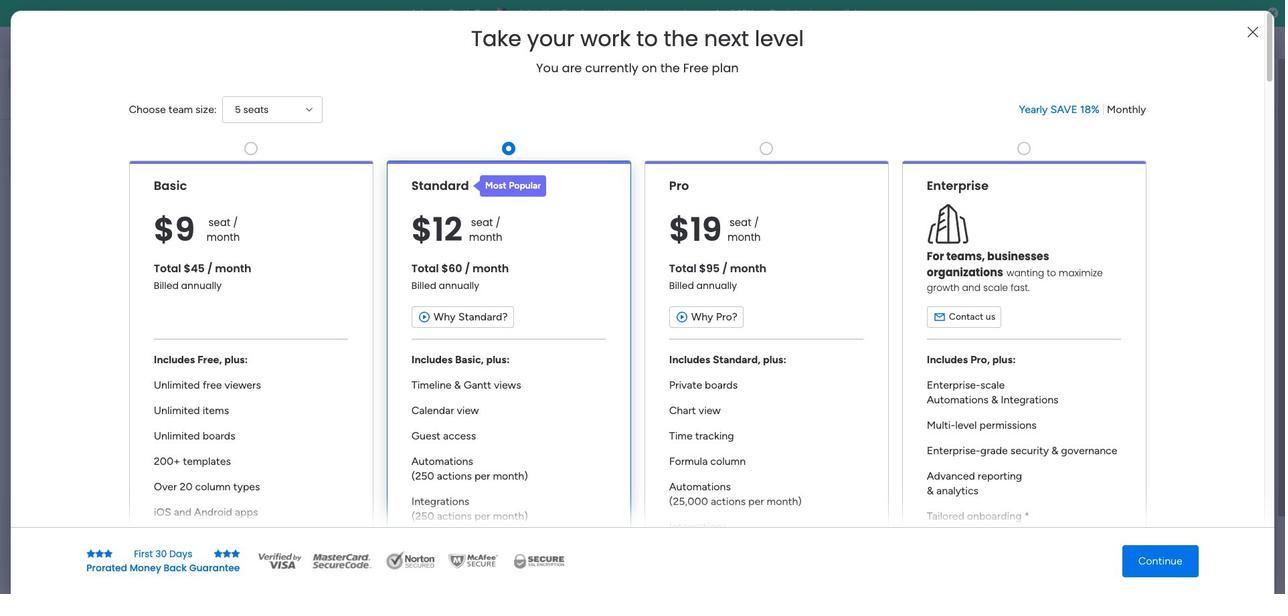 Task type: describe. For each thing, give the bounding box(es) containing it.
1 element
[[382, 345, 398, 362]]

3 star image from the left
[[223, 549, 231, 559]]

component image
[[448, 292, 460, 304]]

verified by visa image
[[256, 551, 303, 571]]

remove from favorites image
[[403, 271, 416, 285]]

quick search results list box
[[247, 152, 992, 329]]

1 star image from the left
[[87, 549, 95, 559]]

norton secured image
[[381, 551, 441, 571]]

standard tier selected option
[[387, 161, 631, 595]]

2 star image from the left
[[214, 549, 223, 559]]

basic tier selected option
[[129, 161, 373, 595]]

jacob simon image
[[1248, 32, 1269, 54]]

mcafee secure image
[[446, 551, 500, 571]]

workspace image
[[269, 569, 301, 595]]

1 vertical spatial option
[[8, 90, 163, 111]]

section head inside standard tier selected option
[[473, 175, 547, 197]]



Task type: vqa. For each thing, say whether or not it's contained in the screenshot.
Join us at Elevate ✨ Our online conference hits screens Dec 14th
no



Task type: locate. For each thing, give the bounding box(es) containing it.
close update feed (inbox) image
[[247, 345, 263, 362]]

section head
[[473, 175, 547, 197]]

star image
[[104, 549, 113, 559], [214, 549, 223, 559], [223, 549, 231, 559]]

1 star image from the left
[[104, 549, 113, 559]]

2 star image from the left
[[95, 549, 104, 559]]

star image
[[87, 549, 95, 559], [95, 549, 104, 559], [231, 549, 240, 559]]

close my workspaces image
[[247, 529, 263, 545]]

3 star image from the left
[[231, 549, 240, 559]]

mastercard secure code image
[[308, 551, 375, 571]]

pro tier selected option
[[644, 161, 889, 595]]

option
[[8, 67, 163, 88], [8, 90, 163, 111], [0, 185, 171, 188]]

heading
[[471, 27, 804, 51]]

0 vertical spatial option
[[8, 67, 163, 88]]

enterprise tier selected option
[[902, 161, 1147, 595]]

list box
[[0, 183, 171, 412]]

tier options list box
[[129, 136, 1147, 595]]

ssl encrypted image
[[505, 551, 572, 571]]

public board image
[[448, 271, 463, 286]]

close recently visited image
[[247, 136, 263, 152]]

templates image image
[[1036, 128, 1213, 220]]

2 vertical spatial option
[[0, 185, 171, 188]]

billing cycle selection group
[[1019, 102, 1147, 117]]

help center element
[[1024, 411, 1225, 464]]



